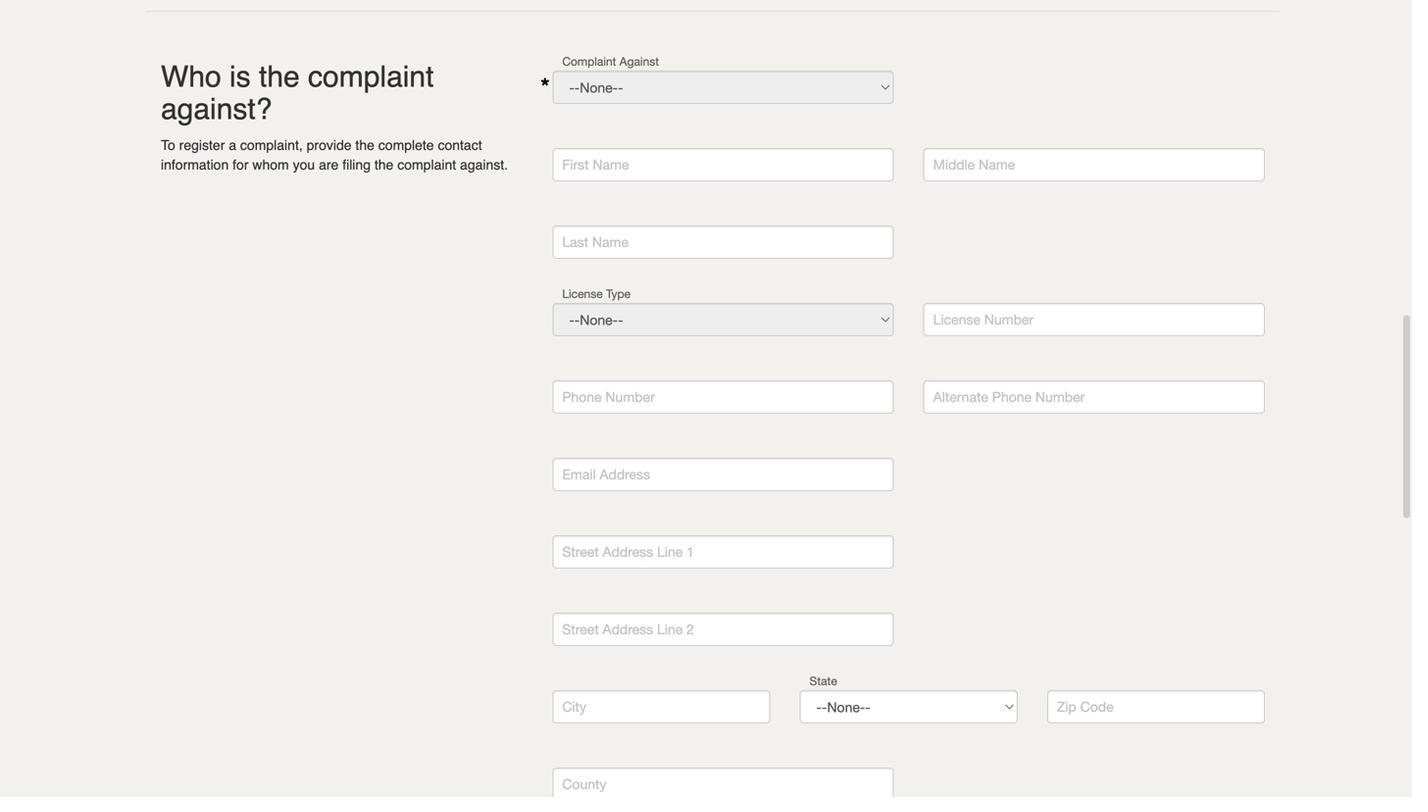 Task type: describe. For each thing, give the bounding box(es) containing it.
Middle Name text field
[[924, 148, 1265, 181]]

first
[[562, 156, 589, 173]]

Street Address Line 1 text field
[[553, 536, 894, 569]]

filing
[[343, 157, 371, 173]]

street address line 1
[[562, 544, 694, 560]]

Street Address Line 2 text field
[[553, 613, 894, 646]]

Zip Code text field
[[1047, 691, 1265, 724]]

complete
[[378, 137, 434, 153]]

line for 2
[[657, 621, 683, 638]]

street address line 2
[[562, 621, 694, 638]]

middle name
[[933, 156, 1015, 173]]

zip
[[1057, 699, 1077, 715]]

complaint against
[[562, 54, 659, 68]]

complaint
[[562, 54, 616, 68]]

a
[[229, 137, 236, 153]]

county
[[562, 776, 607, 793]]

line for 1
[[657, 544, 683, 560]]

Last Name text field
[[553, 226, 894, 259]]

register
[[179, 137, 225, 153]]

2 horizontal spatial number
[[1036, 389, 1085, 405]]

license for license type
[[562, 287, 603, 301]]

2
[[687, 621, 694, 638]]

number for license number
[[985, 311, 1034, 328]]

complaint,
[[240, 137, 303, 153]]

city
[[562, 699, 587, 715]]

for
[[233, 157, 249, 173]]

Email Address text field
[[553, 458, 894, 491]]

name for middle name
[[979, 156, 1015, 173]]

Alternate Phone Number text field
[[924, 381, 1265, 414]]

state
[[810, 674, 837, 688]]

street for street address line 1
[[562, 544, 599, 560]]

information
[[161, 157, 229, 173]]

last
[[562, 234, 589, 250]]

2 vertical spatial the
[[375, 157, 394, 173]]

code
[[1081, 699, 1114, 715]]

the inside 'who is the complaint against?'
[[259, 60, 300, 94]]

number for phone number
[[606, 389, 655, 405]]

alternate phone number
[[933, 389, 1085, 405]]

license for license number
[[933, 311, 981, 328]]

middle
[[933, 156, 975, 173]]

email address
[[562, 466, 650, 483]]

you
[[293, 157, 315, 173]]

Phone Number text field
[[553, 381, 894, 414]]

City text field
[[553, 691, 771, 724]]



Task type: locate. For each thing, give the bounding box(es) containing it.
number
[[985, 311, 1034, 328], [606, 389, 655, 405], [1036, 389, 1085, 405]]

0 vertical spatial line
[[657, 544, 683, 560]]

number up alternate phone number
[[985, 311, 1034, 328]]

email
[[562, 466, 596, 483]]

street for street address line 2
[[562, 621, 599, 638]]

street up city
[[562, 621, 599, 638]]

0 vertical spatial complaint
[[308, 60, 434, 94]]

complaint
[[308, 60, 434, 94], [397, 157, 456, 173]]

line
[[657, 544, 683, 560], [657, 621, 683, 638]]

license left type
[[562, 287, 603, 301]]

street down email on the left bottom of page
[[562, 544, 599, 560]]

to
[[161, 137, 175, 153]]

whom
[[252, 157, 289, 173]]

name right first
[[593, 156, 629, 173]]

address for email address
[[600, 466, 650, 483]]

1 vertical spatial complaint
[[397, 157, 456, 173]]

License Number text field
[[924, 303, 1265, 336]]

1 line from the top
[[657, 544, 683, 560]]

phone up email on the left bottom of page
[[562, 389, 602, 405]]

address right email on the left bottom of page
[[600, 466, 650, 483]]

the
[[259, 60, 300, 94], [355, 137, 375, 153], [375, 157, 394, 173]]

name right middle
[[979, 156, 1015, 173]]

against?
[[161, 92, 272, 126]]

1 vertical spatial license
[[933, 311, 981, 328]]

complaint inside 'who is the complaint against?'
[[308, 60, 434, 94]]

0 horizontal spatial number
[[606, 389, 655, 405]]

1 horizontal spatial phone
[[992, 389, 1032, 405]]

alternate
[[933, 389, 989, 405]]

name for first name
[[593, 156, 629, 173]]

complaint down complete
[[397, 157, 456, 173]]

license up alternate at the right of the page
[[933, 311, 981, 328]]

2 phone from the left
[[992, 389, 1032, 405]]

zip code
[[1057, 699, 1114, 715]]

line left 2
[[657, 621, 683, 638]]

number up email address at the bottom of the page
[[606, 389, 655, 405]]

are
[[319, 157, 339, 173]]

County text field
[[553, 768, 894, 797]]

line left 1
[[657, 544, 683, 560]]

provide
[[307, 137, 352, 153]]

license number
[[933, 311, 1034, 328]]

first name
[[562, 156, 629, 173]]

license type
[[562, 287, 631, 301]]

1 street from the top
[[562, 544, 599, 560]]

0 vertical spatial the
[[259, 60, 300, 94]]

1 horizontal spatial number
[[985, 311, 1034, 328]]

the up "filing"
[[355, 137, 375, 153]]

1 phone from the left
[[562, 389, 602, 405]]

First Name text field
[[553, 148, 894, 181]]

address left 1
[[603, 544, 653, 560]]

0 vertical spatial address
[[600, 466, 650, 483]]

0 horizontal spatial license
[[562, 287, 603, 301]]

phone right alternate at the right of the page
[[992, 389, 1032, 405]]

0 horizontal spatial phone
[[562, 389, 602, 405]]

1 vertical spatial address
[[603, 544, 653, 560]]

name for last name
[[592, 234, 629, 250]]

1 vertical spatial line
[[657, 621, 683, 638]]

against.
[[460, 157, 508, 173]]

1 vertical spatial the
[[355, 137, 375, 153]]

complaint inside to register a complaint, provide the complete contact information for whom you are filing the complaint against.
[[397, 157, 456, 173]]

2 vertical spatial address
[[603, 621, 653, 638]]

phone number
[[562, 389, 655, 405]]

0 vertical spatial license
[[562, 287, 603, 301]]

street
[[562, 544, 599, 560], [562, 621, 599, 638]]

who is the complaint against?
[[161, 60, 434, 126]]

who
[[161, 60, 221, 94]]

1 vertical spatial street
[[562, 621, 599, 638]]

address left 2
[[603, 621, 653, 638]]

1 horizontal spatial license
[[933, 311, 981, 328]]

against
[[620, 54, 659, 68]]

number down license number text field
[[1036, 389, 1085, 405]]

contact
[[438, 137, 482, 153]]

complaint up complete
[[308, 60, 434, 94]]

address for street address line 2
[[603, 621, 653, 638]]

to register a complaint, provide the complete contact information for whom you are filing the complaint against.
[[161, 137, 508, 173]]

address for street address line 1
[[603, 544, 653, 560]]

0 vertical spatial street
[[562, 544, 599, 560]]

2 line from the top
[[657, 621, 683, 638]]

is
[[230, 60, 251, 94]]

name right last
[[592, 234, 629, 250]]

phone
[[562, 389, 602, 405], [992, 389, 1032, 405]]

2 street from the top
[[562, 621, 599, 638]]

last name
[[562, 234, 629, 250]]

type
[[606, 287, 631, 301]]

the right is
[[259, 60, 300, 94]]

name
[[593, 156, 629, 173], [979, 156, 1015, 173], [592, 234, 629, 250]]

address
[[600, 466, 650, 483], [603, 544, 653, 560], [603, 621, 653, 638]]

the right "filing"
[[375, 157, 394, 173]]

1
[[687, 544, 694, 560]]

license
[[562, 287, 603, 301], [933, 311, 981, 328]]



Task type: vqa. For each thing, say whether or not it's contained in the screenshot.
right License
yes



